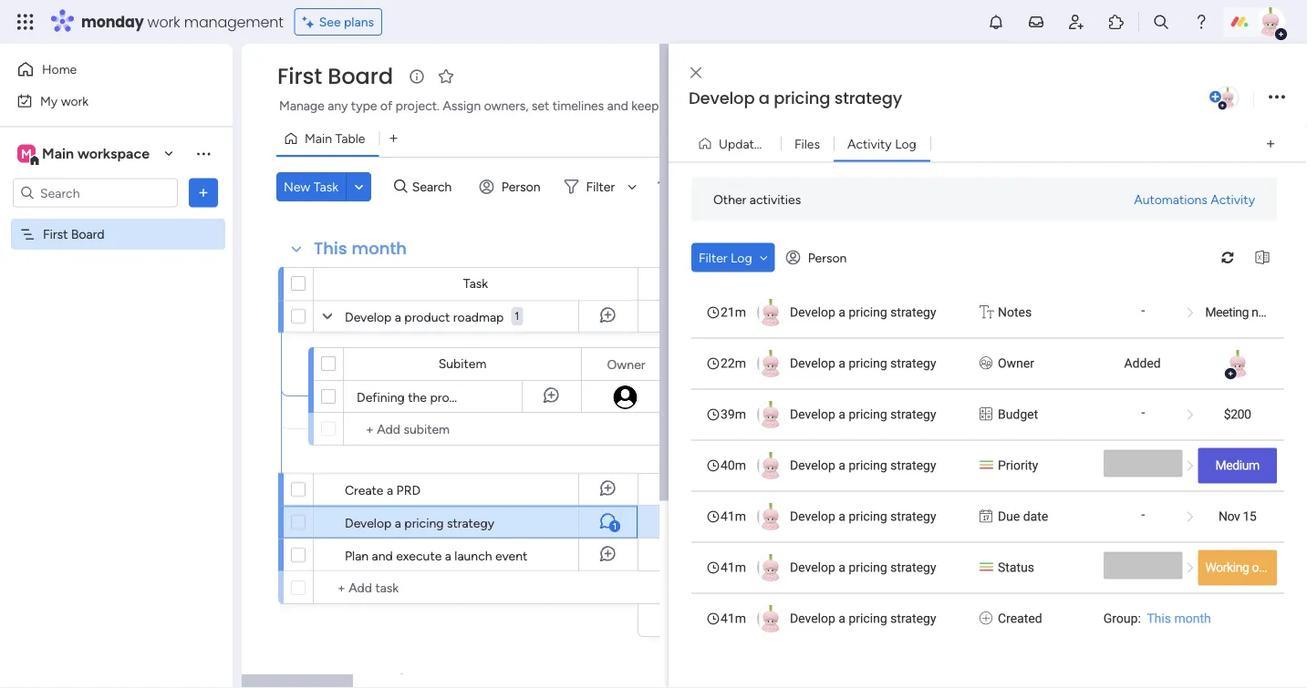 Task type: vqa. For each thing, say whether or not it's contained in the screenshot.
product's
yes



Task type: locate. For each thing, give the bounding box(es) containing it.
person right angle down image
[[808, 250, 847, 266]]

sort by any column image
[[649, 178, 678, 196]]

0 vertical spatial task
[[314, 179, 339, 195]]

2 of from the left
[[694, 98, 706, 114]]

0 horizontal spatial work
[[61, 93, 89, 109]]

month down angle down icon
[[352, 237, 407, 261]]

first board up any on the top left of page
[[277, 61, 393, 92]]

export to excel image
[[1248, 251, 1277, 265]]

this right group:
[[1147, 612, 1172, 627]]

invite members image
[[1068, 13, 1086, 31]]

person left filter popup button
[[502, 179, 541, 195]]

log
[[895, 136, 917, 151], [731, 250, 752, 266]]

1 horizontal spatial activity
[[1211, 192, 1256, 207]]

this
[[314, 237, 347, 261], [1147, 612, 1172, 627]]

develop a pricing strategy
[[689, 87, 902, 110], [790, 305, 937, 320], [790, 356, 937, 371], [790, 407, 937, 422], [790, 459, 937, 474], [790, 510, 937, 525], [345, 516, 495, 531], [790, 561, 937, 576], [790, 612, 937, 627]]

main table
[[305, 131, 365, 146]]

21m
[[721, 305, 746, 320]]

main for main table
[[305, 131, 332, 146]]

apps image
[[1108, 13, 1126, 31]]

0 horizontal spatial log
[[731, 250, 752, 266]]

1 horizontal spatial work
[[147, 11, 180, 32]]

month inside field
[[352, 237, 407, 261]]

person button for sort by any column image
[[472, 172, 552, 202]]

0 horizontal spatial this
[[314, 237, 347, 261]]

activity down stands.
[[848, 136, 892, 151]]

41m for due date
[[721, 510, 746, 525]]

1 button
[[511, 300, 523, 333], [579, 506, 638, 539]]

manage
[[279, 98, 325, 114]]

develop a pricing strategy for owner
[[790, 356, 937, 371]]

owner up milestones.
[[607, 357, 646, 372]]

0 horizontal spatial owner
[[607, 357, 646, 372]]

add view image down project.
[[390, 132, 397, 145]]

pricing for priority
[[849, 459, 888, 474]]

0 horizontal spatial 1
[[515, 310, 519, 323]]

0 horizontal spatial and
[[372, 548, 393, 564]]

on
[[1252, 561, 1266, 576]]

1 horizontal spatial board
[[328, 61, 393, 92]]

41m
[[721, 510, 746, 525], [721, 561, 746, 576], [721, 612, 746, 627]]

filter for filter log
[[699, 250, 728, 266]]

first up manage
[[277, 61, 322, 92]]

new
[[284, 179, 310, 195]]

of right type
[[380, 98, 393, 114]]

1 vertical spatial 1
[[515, 310, 519, 323]]

1
[[779, 136, 784, 151], [515, 310, 519, 323], [613, 521, 617, 532]]

options image
[[194, 184, 213, 202]]

3 41m from the top
[[721, 612, 746, 627]]

1 vertical spatial log
[[731, 250, 752, 266]]

close image
[[691, 66, 702, 80]]

refresh image
[[1214, 251, 1243, 265]]

this down new task
[[314, 237, 347, 261]]

1 vertical spatial 41m
[[721, 561, 746, 576]]

project.
[[396, 98, 440, 114]]

other
[[714, 192, 747, 207]]

0 horizontal spatial person button
[[472, 172, 552, 202]]

notifications image
[[987, 13, 1006, 31]]

log for filter log
[[731, 250, 752, 266]]

home
[[42, 62, 77, 77]]

strategy for owner
[[891, 356, 937, 371]]

1 vertical spatial board
[[71, 227, 105, 242]]

1 horizontal spatial first
[[277, 61, 322, 92]]

budget
[[998, 407, 1039, 422]]

filter inside button
[[699, 250, 728, 266]]

0 vertical spatial 41m
[[721, 510, 746, 525]]

person for sort by any column image
[[502, 179, 541, 195]]

log for activity log
[[895, 136, 917, 151]]

a
[[759, 87, 770, 110], [839, 305, 846, 320], [395, 309, 401, 325], [839, 356, 846, 371], [839, 407, 846, 422], [839, 459, 846, 474], [387, 483, 393, 498], [839, 510, 846, 525], [395, 516, 401, 531], [445, 548, 452, 564], [839, 561, 846, 576], [839, 612, 846, 627]]

first board inside list box
[[43, 227, 105, 242]]

0 horizontal spatial 1 button
[[511, 300, 523, 333]]

1 horizontal spatial of
[[694, 98, 706, 114]]

and left keep
[[607, 98, 629, 114]]

1 horizontal spatial filter
[[699, 250, 728, 266]]

first board down search in workspace field
[[43, 227, 105, 242]]

table
[[335, 131, 365, 146]]

filter left angle down image
[[699, 250, 728, 266]]

your
[[748, 98, 774, 114]]

develop
[[689, 87, 755, 110], [790, 305, 836, 320], [345, 309, 392, 325], [790, 356, 836, 371], [790, 407, 836, 422], [790, 459, 836, 474], [790, 510, 836, 525], [345, 516, 392, 531], [790, 561, 836, 576], [790, 612, 836, 627]]

it
[[1269, 561, 1275, 576]]

pricing for notes
[[849, 305, 888, 320]]

0 vertical spatial this
[[314, 237, 347, 261]]

month down working
[[1175, 612, 1212, 627]]

develop for priority
[[790, 459, 836, 474]]

main inside workspace selection element
[[42, 145, 74, 162]]

41m for status
[[721, 561, 746, 576]]

1 vertical spatial month
[[1175, 612, 1212, 627]]

1 horizontal spatial this
[[1147, 612, 1172, 627]]

owner right v2 multiple person column image on the bottom of page
[[998, 356, 1035, 371]]

v2 multiple person column image
[[980, 354, 993, 374]]

develop for created
[[790, 612, 836, 627]]

1 horizontal spatial log
[[895, 136, 917, 151]]

0 vertical spatial person button
[[472, 172, 552, 202]]

task right new
[[314, 179, 339, 195]]

0 horizontal spatial first board
[[43, 227, 105, 242]]

0 horizontal spatial task
[[314, 179, 339, 195]]

1 horizontal spatial 1
[[613, 521, 617, 532]]

first down search in workspace field
[[43, 227, 68, 242]]

0 vertical spatial 1
[[779, 136, 784, 151]]

activity
[[848, 136, 892, 151], [1211, 192, 1256, 207]]

owner inside list box
[[998, 356, 1035, 371]]

work inside button
[[61, 93, 89, 109]]

strategy for priority
[[891, 459, 937, 474]]

1 horizontal spatial month
[[1175, 612, 1212, 627]]

main left table
[[305, 131, 332, 146]]

develop a pricing strategy inside field
[[689, 87, 902, 110]]

1 horizontal spatial task
[[463, 276, 488, 292]]

1 vertical spatial 1 button
[[579, 506, 638, 539]]

this inside field
[[314, 237, 347, 261]]

status
[[998, 561, 1035, 576]]

help image
[[1193, 13, 1211, 31]]

None field
[[659, 274, 707, 294], [309, 670, 415, 689], [659, 274, 707, 294], [309, 670, 415, 689]]

list box containing 21m
[[692, 287, 1285, 645]]

0 horizontal spatial main
[[42, 145, 74, 162]]

first
[[277, 61, 322, 92], [43, 227, 68, 242]]

40m
[[721, 459, 746, 474]]

filter for filter
[[586, 179, 615, 195]]

2 41m from the top
[[721, 561, 746, 576]]

the
[[408, 390, 427, 405]]

pricing
[[774, 87, 831, 110], [849, 305, 888, 320], [849, 356, 888, 371], [849, 407, 888, 422], [849, 459, 888, 474], [849, 510, 888, 525], [405, 516, 444, 531], [849, 561, 888, 576], [849, 612, 888, 627]]

0 vertical spatial first board
[[277, 61, 393, 92]]

1 horizontal spatial add view image
[[1267, 137, 1275, 150]]

develop a pricing strategy for notes
[[790, 305, 937, 320]]

add view image down options image
[[1267, 137, 1275, 150]]

and right plan
[[372, 548, 393, 564]]

1 vertical spatial activity
[[1211, 192, 1256, 207]]

activity up refresh image
[[1211, 192, 1256, 207]]

main
[[305, 131, 332, 146], [42, 145, 74, 162]]

new task
[[284, 179, 339, 195]]

updates / 1 button
[[691, 129, 784, 158]]

task
[[314, 179, 339, 195], [463, 276, 488, 292]]

this month
[[314, 237, 407, 261]]

owner
[[998, 356, 1035, 371], [607, 357, 646, 372]]

filter log button
[[692, 243, 775, 272]]

filter
[[586, 179, 615, 195], [699, 250, 728, 266]]

and
[[607, 98, 629, 114], [577, 390, 598, 405], [372, 548, 393, 564]]

0 vertical spatial person
[[502, 179, 541, 195]]

0 horizontal spatial filter
[[586, 179, 615, 195]]

owners,
[[484, 98, 529, 114]]

owner inside field
[[607, 357, 646, 372]]

main right workspace icon
[[42, 145, 74, 162]]

Search in workspace field
[[38, 182, 152, 203]]

1 horizontal spatial and
[[577, 390, 598, 405]]

1 vertical spatial first
[[43, 227, 68, 242]]

1 horizontal spatial person button
[[779, 243, 858, 272]]

41m for created
[[721, 612, 746, 627]]

person button
[[472, 172, 552, 202], [779, 243, 858, 272]]

person button right angle down image
[[779, 243, 858, 272]]

2 horizontal spatial 1
[[779, 136, 784, 151]]

0 vertical spatial 1 button
[[511, 300, 523, 333]]

1 vertical spatial person button
[[779, 243, 858, 272]]

filter log
[[699, 250, 752, 266]]

of right track
[[694, 98, 706, 114]]

1 horizontal spatial 1 button
[[579, 506, 638, 539]]

develop a pricing strategy for due date
[[790, 510, 937, 525]]

work for monday
[[147, 11, 180, 32]]

Develop a pricing strategy field
[[684, 87, 1206, 110]]

workspace options image
[[194, 144, 213, 163]]

0 vertical spatial activity
[[848, 136, 892, 151]]

ruby anderson image
[[1256, 7, 1286, 36]]

0 horizontal spatial first
[[43, 227, 68, 242]]

dapulse plus image
[[980, 610, 993, 629]]

task inside "button"
[[314, 179, 339, 195]]

list box
[[692, 287, 1285, 645]]

1 vertical spatial work
[[61, 93, 89, 109]]

main inside main table button
[[305, 131, 332, 146]]

log inside "button"
[[895, 136, 917, 151]]

0 vertical spatial log
[[895, 136, 917, 151]]

prd
[[397, 483, 421, 498]]

1 vertical spatial and
[[577, 390, 598, 405]]

1 vertical spatial first board
[[43, 227, 105, 242]]

pricing for budget
[[849, 407, 888, 422]]

and inside button
[[607, 98, 629, 114]]

develop a pricing strategy for priority
[[790, 459, 937, 474]]

0 horizontal spatial of
[[380, 98, 393, 114]]

set
[[532, 98, 550, 114]]

0 horizontal spatial person
[[502, 179, 541, 195]]

2 horizontal spatial and
[[607, 98, 629, 114]]

activity inside "button"
[[848, 136, 892, 151]]

0 vertical spatial filter
[[586, 179, 615, 195]]

0 horizontal spatial activity
[[848, 136, 892, 151]]

of
[[380, 98, 393, 114], [694, 98, 706, 114]]

2 vertical spatial 41m
[[721, 612, 746, 627]]

log left angle down image
[[731, 250, 752, 266]]

2 vertical spatial and
[[372, 548, 393, 564]]

1 horizontal spatial person
[[808, 250, 847, 266]]

workspace image
[[17, 144, 36, 164]]

work right monday
[[147, 11, 180, 32]]

1 vertical spatial this
[[1147, 612, 1172, 627]]

person button right search field
[[472, 172, 552, 202]]

medium
[[1216, 459, 1260, 474]]

any
[[328, 98, 348, 114]]

15
[[1243, 510, 1257, 525]]

0 horizontal spatial board
[[71, 227, 105, 242]]

option
[[0, 218, 233, 222]]

log inside button
[[731, 250, 752, 266]]

this inside list box
[[1147, 612, 1172, 627]]

add view image
[[390, 132, 397, 145], [1267, 137, 1275, 150]]

and right features,
[[577, 390, 598, 405]]

plan
[[345, 548, 369, 564]]

1 41m from the top
[[721, 510, 746, 525]]

dapulse numbers column image
[[980, 406, 993, 425]]

work right my
[[61, 93, 89, 109]]

First Board field
[[273, 61, 398, 92]]

board up type
[[328, 61, 393, 92]]

0 vertical spatial month
[[352, 237, 407, 261]]

board down search in workspace field
[[71, 227, 105, 242]]

0 vertical spatial work
[[147, 11, 180, 32]]

1 horizontal spatial main
[[305, 131, 332, 146]]

filter left "arrow down" icon
[[586, 179, 615, 195]]

log down "develop a pricing strategy" field
[[895, 136, 917, 151]]

task up roadmap
[[463, 276, 488, 292]]

1 horizontal spatial owner
[[998, 356, 1035, 371]]

filter inside popup button
[[586, 179, 615, 195]]

board
[[328, 61, 393, 92], [71, 227, 105, 242]]

0 horizontal spatial month
[[352, 237, 407, 261]]

1 of from the left
[[380, 98, 393, 114]]

dapulse date column image
[[980, 508, 993, 527]]

1 vertical spatial filter
[[699, 250, 728, 266]]

1 vertical spatial person
[[808, 250, 847, 266]]

+ Add task text field
[[323, 578, 630, 599]]

options image
[[1269, 85, 1286, 110]]

0 vertical spatial and
[[607, 98, 629, 114]]

develop a product roadmap
[[345, 309, 504, 325]]

strategy for created
[[891, 612, 937, 627]]

develop for notes
[[790, 305, 836, 320]]

month
[[352, 237, 407, 261], [1175, 612, 1212, 627]]

show board description image
[[406, 68, 428, 86]]



Task type: describe. For each thing, give the bounding box(es) containing it.
type
[[351, 98, 377, 114]]

m
[[21, 146, 32, 162]]

inbox image
[[1027, 13, 1046, 31]]

0 vertical spatial first
[[277, 61, 322, 92]]

strategy for notes
[[891, 305, 937, 320]]

nov
[[1219, 510, 1240, 525]]

pricing for status
[[849, 561, 888, 576]]

filter button
[[557, 172, 643, 202]]

develop a pricing strategy for created
[[790, 612, 937, 627]]

create
[[345, 483, 384, 498]]

angle down image
[[760, 251, 768, 264]]

strategy for status
[[891, 561, 937, 576]]

my work button
[[11, 86, 196, 115]]

pricing inside field
[[774, 87, 831, 110]]

defining
[[357, 390, 405, 405]]

priority
[[998, 459, 1039, 474]]

strategy for due date
[[891, 510, 937, 525]]

develop for budget
[[790, 407, 836, 422]]

activity log
[[848, 136, 917, 151]]

event
[[495, 548, 528, 564]]

working
[[1206, 561, 1250, 576]]

workspace
[[77, 145, 150, 162]]

my
[[40, 93, 58, 109]]

see plans button
[[294, 8, 382, 36]]

where
[[710, 98, 745, 114]]

develop for status
[[790, 561, 836, 576]]

create a prd
[[345, 483, 421, 498]]

home button
[[11, 55, 196, 84]]

search everything image
[[1152, 13, 1171, 31]]

+ Add subitem text field
[[353, 419, 543, 441]]

person button for export to excel image at the right top of the page
[[779, 243, 858, 272]]

arrow down image
[[621, 176, 643, 198]]

develop for due date
[[790, 510, 836, 525]]

new task button
[[276, 172, 346, 202]]

strategy inside "develop a pricing strategy" field
[[835, 87, 902, 110]]

1 vertical spatial task
[[463, 276, 488, 292]]

develop a pricing strategy for budget
[[790, 407, 937, 422]]

monday work management
[[81, 11, 284, 32]]

main table button
[[276, 124, 379, 153]]

monday
[[81, 11, 144, 32]]

group: this month
[[1104, 612, 1212, 627]]

a inside field
[[759, 87, 770, 110]]

subitem
[[439, 356, 487, 372]]

develop for owner
[[790, 356, 836, 371]]

files button
[[781, 129, 834, 158]]

date
[[1024, 510, 1049, 525]]

goals,
[[487, 390, 521, 405]]

product's
[[430, 390, 484, 405]]

manage any type of project. assign owners, set timelines and keep track of where your project stands.
[[279, 98, 862, 114]]

see
[[319, 14, 341, 30]]

1 horizontal spatial first board
[[277, 61, 393, 92]]

keep
[[632, 98, 659, 114]]

track
[[662, 98, 691, 114]]

pricing for due date
[[849, 510, 888, 525]]

automations activity
[[1134, 192, 1256, 207]]

files
[[795, 136, 820, 151]]

month inside list box
[[1175, 612, 1212, 627]]

work for my
[[61, 93, 89, 109]]

notes
[[998, 305, 1032, 320]]

nov 15
[[1219, 510, 1257, 525]]

first inside list box
[[43, 227, 68, 242]]

created
[[998, 612, 1043, 627]]

added
[[1125, 356, 1161, 371]]

activities
[[750, 192, 801, 207]]

select product image
[[16, 13, 35, 31]]

strategy for budget
[[891, 407, 937, 422]]

0 vertical spatial board
[[328, 61, 393, 92]]

workspace selection element
[[17, 143, 152, 167]]

$200
[[1224, 407, 1252, 422]]

group:
[[1104, 612, 1141, 627]]

roadmap
[[453, 309, 504, 325]]

milestones.
[[601, 390, 666, 405]]

assign
[[443, 98, 481, 114]]

Search field
[[408, 174, 462, 200]]

see plans
[[319, 14, 374, 30]]

timelines
[[553, 98, 604, 114]]

automations
[[1134, 192, 1208, 207]]

1 inside button
[[779, 136, 784, 151]]

39m
[[721, 407, 746, 422]]

manage any type of project. assign owners, set timelines and keep track of where your project stands. button
[[276, 95, 889, 117]]

updates
[[719, 136, 767, 151]]

angle down image
[[355, 180, 364, 194]]

working on it
[[1206, 561, 1275, 576]]

due date
[[998, 510, 1049, 525]]

my work
[[40, 93, 89, 109]]

execute
[[396, 548, 442, 564]]

features,
[[524, 390, 574, 405]]

develop inside field
[[689, 87, 755, 110]]

management
[[184, 11, 284, 32]]

project
[[777, 98, 818, 114]]

first board list box
[[0, 215, 233, 496]]

other activities
[[714, 192, 801, 207]]

activity log button
[[834, 129, 931, 158]]

defining the product's goals, features, and milestones.
[[357, 390, 666, 405]]

launch
[[455, 548, 492, 564]]

activity inside button
[[1211, 192, 1256, 207]]

v2 search image
[[394, 177, 408, 197]]

add to favorites image
[[437, 67, 455, 85]]

automations activity button
[[1127, 185, 1263, 214]]

stands.
[[821, 98, 862, 114]]

pricing for owner
[[849, 356, 888, 371]]

2 vertical spatial 1
[[613, 521, 617, 532]]

main workspace
[[42, 145, 150, 162]]

board inside list box
[[71, 227, 105, 242]]

meeting
[[1206, 305, 1249, 320]]

meeting notes
[[1206, 305, 1282, 320]]

Owner field
[[603, 354, 650, 375]]

develop a pricing strategy for status
[[790, 561, 937, 576]]

22m
[[721, 356, 746, 371]]

pricing for created
[[849, 612, 888, 627]]

person for export to excel image at the right top of the page
[[808, 250, 847, 266]]

plans
[[344, 14, 374, 30]]

dapulse addbtn image
[[1210, 91, 1222, 103]]

notes
[[1252, 305, 1282, 320]]

product
[[405, 309, 450, 325]]

0 horizontal spatial add view image
[[390, 132, 397, 145]]

/
[[770, 136, 775, 151]]

main for main workspace
[[42, 145, 74, 162]]

dapulse text column image
[[980, 303, 994, 323]]

due
[[998, 510, 1020, 525]]

plan and execute a launch event
[[345, 548, 528, 564]]

updates / 1
[[719, 136, 784, 151]]

This month field
[[309, 237, 412, 261]]



